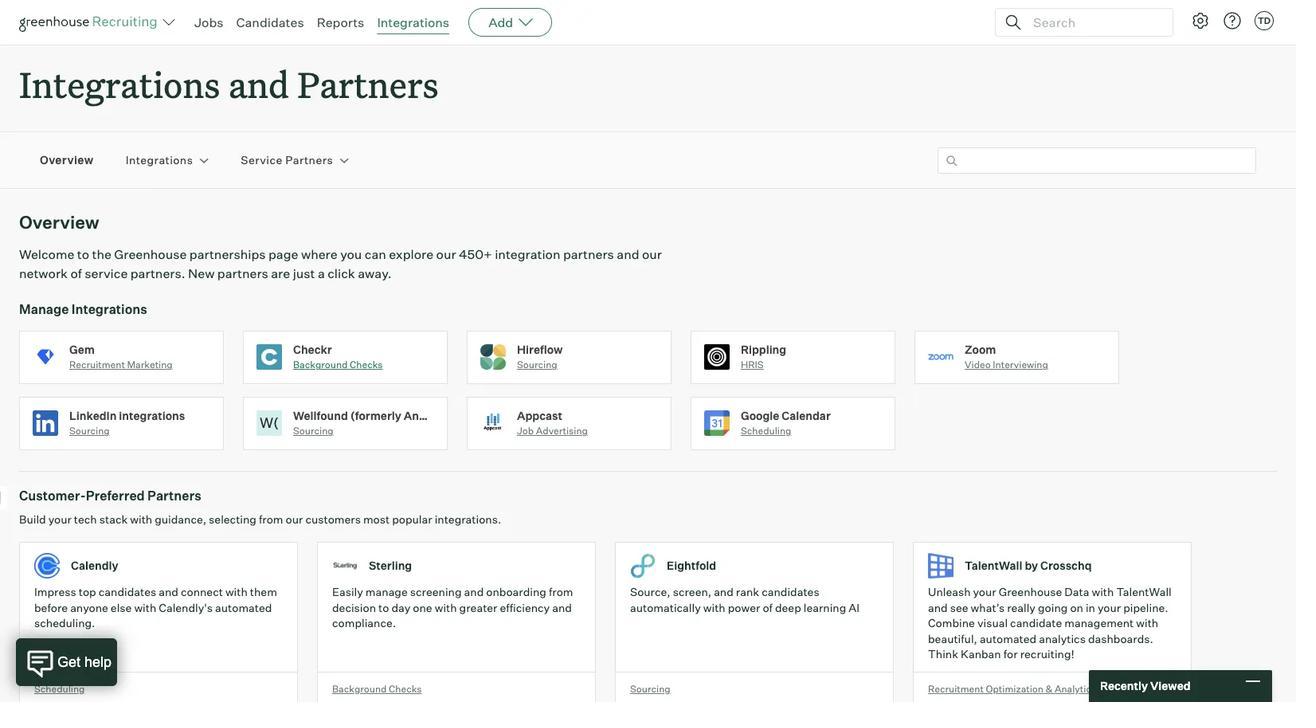 Task type: describe. For each thing, give the bounding box(es) containing it.
1 horizontal spatial recruitment
[[929, 683, 984, 695]]

(formerly
[[350, 409, 402, 422]]

from inside easily manage screening and onboarding from decision to day one with greater efficiency and compliance.
[[549, 585, 573, 599]]

scheduling.
[[34, 616, 95, 630]]

zoom
[[965, 342, 997, 356]]

guidance,
[[155, 513, 207, 526]]

1 horizontal spatial integrations link
[[377, 14, 450, 30]]

linkedin
[[69, 409, 117, 422]]

before
[[34, 601, 68, 614]]

of inside welcome to the greenhouse partnerships page where you can explore our 450+ integration partners and our network of service partners. new partners are just a click away.
[[71, 266, 82, 282]]

calendly
[[71, 559, 118, 573]]

zoom video interviewing
[[965, 342, 1049, 371]]

google calendar scheduling
[[741, 409, 831, 437]]

to inside easily manage screening and onboarding from decision to day one with greater efficiency and compliance.
[[379, 601, 389, 614]]

service
[[85, 266, 128, 282]]

add
[[489, 14, 513, 30]]

you
[[340, 246, 362, 262]]

1 horizontal spatial checks
[[389, 683, 422, 695]]

candidates link
[[236, 14, 304, 30]]

partners for integrations and partners
[[298, 61, 439, 108]]

checkr
[[293, 342, 332, 356]]

partners.
[[131, 266, 185, 282]]

crosschq
[[1041, 559, 1092, 573]]

anyone
[[70, 601, 108, 614]]

recruitment inside the gem recruitment marketing
[[69, 359, 125, 371]]

reports
[[317, 14, 365, 30]]

to inside welcome to the greenhouse partnerships page where you can explore our 450+ integration partners and our network of service partners. new partners are just a click away.
[[77, 246, 89, 262]]

source,
[[630, 585, 671, 599]]

angellist
[[404, 409, 456, 422]]

manage
[[19, 301, 69, 317]]

0 vertical spatial partners
[[563, 246, 614, 262]]

selecting
[[209, 513, 257, 526]]

candidates
[[236, 14, 304, 30]]

your for build
[[48, 513, 72, 526]]

click
[[328, 266, 355, 282]]

kanban
[[961, 647, 1002, 661]]

with right stack
[[130, 513, 152, 526]]

greenhouse inside unleash your greenhouse data with talentwall and see what's really going on in your pipeline. combine visual candidate management with beautiful, automated analytics dashboards. think kanban for recruiting!
[[999, 585, 1063, 599]]

rank
[[736, 585, 760, 599]]

rippling hris
[[741, 342, 787, 371]]

td
[[1258, 15, 1271, 26]]

job
[[517, 425, 534, 437]]

hireflow
[[517, 342, 563, 356]]

0 horizontal spatial our
[[286, 513, 303, 526]]

most
[[363, 513, 390, 526]]

1 vertical spatial overview
[[19, 211, 99, 233]]

new
[[188, 266, 215, 282]]

optimization
[[986, 683, 1044, 695]]

greenhouse recruiting image
[[19, 13, 163, 32]]

else
[[111, 601, 132, 614]]

add button
[[469, 8, 553, 37]]

power
[[728, 601, 761, 614]]

appcast job advertising
[[517, 409, 588, 437]]

video
[[965, 359, 991, 371]]

easily manage screening and onboarding from decision to day one with greater efficiency and compliance.
[[332, 585, 573, 630]]

network
[[19, 266, 68, 282]]

customer-preferred partners
[[19, 488, 201, 504]]

1 vertical spatial scheduling
[[34, 683, 85, 695]]

automatically
[[630, 601, 701, 614]]

day
[[392, 601, 411, 614]]

sterling
[[369, 559, 412, 573]]

checkr background checks
[[293, 342, 383, 371]]

deep
[[775, 601, 802, 614]]

scheduling inside google calendar scheduling
[[741, 425, 792, 437]]

td button
[[1255, 11, 1275, 30]]

Search text field
[[1030, 11, 1159, 34]]

can
[[365, 246, 386, 262]]

integrations.
[[435, 513, 502, 526]]

efficiency
[[500, 601, 550, 614]]

google
[[741, 409, 780, 422]]

hireflow sourcing
[[517, 342, 563, 371]]

of inside source, screen, and rank candidates automatically with power of deep learning ai
[[763, 601, 773, 614]]

management
[[1065, 616, 1134, 630]]

customer-
[[19, 488, 86, 504]]

screen,
[[673, 585, 712, 599]]

analytics
[[1040, 632, 1086, 645]]

1 vertical spatial integrations link
[[126, 153, 193, 168]]

combine
[[929, 616, 975, 630]]

tech
[[74, 513, 97, 526]]

dashboards.
[[1089, 632, 1154, 645]]

calendar
[[782, 409, 831, 422]]

450+
[[459, 246, 492, 262]]

and inside unleash your greenhouse data with talentwall and see what's really going on in your pipeline. combine visual candidate management with beautiful, automated analytics dashboards. think kanban for recruiting!
[[929, 601, 948, 614]]

them
[[250, 585, 277, 599]]

just
[[293, 266, 315, 282]]

preferred
[[86, 488, 145, 504]]

connect
[[181, 585, 223, 599]]

configure image
[[1192, 11, 1211, 30]]

stack
[[99, 513, 128, 526]]

in
[[1086, 601, 1096, 614]]

candidate
[[1011, 616, 1063, 630]]

talent)
[[459, 409, 498, 422]]



Task type: vqa. For each thing, say whether or not it's contained in the screenshot.
4th 2023 from right
no



Task type: locate. For each thing, give the bounding box(es) containing it.
background down checkr
[[293, 359, 348, 371]]

1 horizontal spatial of
[[763, 601, 773, 614]]

easily
[[332, 585, 363, 599]]

sourcing inside the "wellfound (formerly angellist talent) sourcing"
[[293, 425, 334, 437]]

candidates inside source, screen, and rank candidates automatically with power of deep learning ai
[[762, 585, 820, 599]]

background inside checkr background checks
[[293, 359, 348, 371]]

1 vertical spatial automated
[[980, 632, 1037, 645]]

0 horizontal spatial integrations link
[[126, 153, 193, 168]]

linkedin integrations sourcing
[[69, 409, 185, 437]]

partners
[[563, 246, 614, 262], [217, 266, 268, 282]]

1 vertical spatial background
[[332, 683, 387, 695]]

1 horizontal spatial your
[[974, 585, 997, 599]]

0 horizontal spatial greenhouse
[[114, 246, 187, 262]]

integrations link
[[377, 14, 450, 30], [126, 153, 193, 168]]

partners down the reports link
[[298, 61, 439, 108]]

hris
[[741, 359, 764, 371]]

manage integrations
[[19, 301, 147, 317]]

0 vertical spatial background
[[293, 359, 348, 371]]

build
[[19, 513, 46, 526]]

analytics
[[1055, 683, 1097, 695]]

visual
[[978, 616, 1008, 630]]

with down pipeline.
[[1137, 616, 1159, 630]]

talentwall up pipeline.
[[1117, 585, 1172, 599]]

your up management
[[1098, 601, 1122, 614]]

partners right integration
[[563, 246, 614, 262]]

going
[[1039, 601, 1068, 614]]

welcome to the greenhouse partnerships page where you can explore our 450+ integration partners and our network of service partners. new partners are just a click away.
[[19, 246, 662, 282]]

0 vertical spatial your
[[48, 513, 72, 526]]

integrations
[[377, 14, 450, 30], [19, 61, 220, 108], [126, 153, 193, 167], [72, 301, 147, 317]]

source, screen, and rank candidates automatically with power of deep learning ai
[[630, 585, 860, 614]]

1 horizontal spatial scheduling
[[741, 425, 792, 437]]

2 vertical spatial partners
[[148, 488, 201, 504]]

1 vertical spatial talentwall
[[1117, 585, 1172, 599]]

greater
[[460, 601, 498, 614]]

0 horizontal spatial scheduling
[[34, 683, 85, 695]]

w(
[[260, 414, 279, 432]]

1 vertical spatial greenhouse
[[999, 585, 1063, 599]]

beautiful,
[[929, 632, 978, 645]]

your up the what's
[[974, 585, 997, 599]]

the
[[92, 246, 111, 262]]

sourcing inside hireflow sourcing
[[517, 359, 558, 371]]

onboarding
[[486, 585, 547, 599]]

partners up the guidance,
[[148, 488, 201, 504]]

td button
[[1252, 8, 1278, 33]]

0 vertical spatial talentwall
[[965, 559, 1023, 573]]

talentwall by crosschq
[[965, 559, 1092, 573]]

partners for customer-preferred partners
[[148, 488, 201, 504]]

1 horizontal spatial talentwall
[[1117, 585, 1172, 599]]

sourcing
[[517, 359, 558, 371], [69, 425, 110, 437], [293, 425, 334, 437], [630, 683, 671, 695]]

a
[[318, 266, 325, 282]]

recruitment down gem
[[69, 359, 125, 371]]

explore
[[389, 246, 434, 262]]

1 horizontal spatial automated
[[980, 632, 1037, 645]]

1 vertical spatial partners
[[217, 266, 268, 282]]

checks inside checkr background checks
[[350, 359, 383, 371]]

checks down compliance. on the bottom of the page
[[389, 683, 422, 695]]

where
[[301, 246, 338, 262]]

0 vertical spatial automated
[[215, 601, 272, 614]]

ai
[[849, 601, 860, 614]]

to down manage
[[379, 601, 389, 614]]

scheduling down google
[[741, 425, 792, 437]]

automated inside "impress top candidates and connect with them before anyone else with calendly's automated scheduling."
[[215, 601, 272, 614]]

page
[[269, 246, 298, 262]]

appcast
[[517, 409, 563, 422]]

manage
[[366, 585, 408, 599]]

1 horizontal spatial to
[[379, 601, 389, 614]]

with right "else"
[[134, 601, 156, 614]]

1 horizontal spatial from
[[549, 585, 573, 599]]

background checks
[[332, 683, 422, 695]]

candidates up "else"
[[99, 585, 156, 599]]

from right selecting
[[259, 513, 283, 526]]

of left 'deep'
[[763, 601, 773, 614]]

1 vertical spatial recruitment
[[929, 683, 984, 695]]

1 candidates from the left
[[99, 585, 156, 599]]

2 candidates from the left
[[762, 585, 820, 599]]

integrations
[[119, 409, 185, 422]]

0 horizontal spatial partners
[[217, 266, 268, 282]]

with down screening
[[435, 601, 457, 614]]

automated up for
[[980, 632, 1037, 645]]

0 horizontal spatial your
[[48, 513, 72, 526]]

your
[[48, 513, 72, 526], [974, 585, 997, 599], [1098, 601, 1122, 614]]

1 horizontal spatial candidates
[[762, 585, 820, 599]]

None text field
[[938, 147, 1257, 174]]

0 vertical spatial recruitment
[[69, 359, 125, 371]]

viewed
[[1151, 679, 1191, 693]]

wellfound
[[293, 409, 348, 422]]

service
[[241, 153, 283, 167]]

checks
[[350, 359, 383, 371], [389, 683, 422, 695]]

scheduling down scheduling.
[[34, 683, 85, 695]]

candidates inside "impress top candidates and connect with them before anyone else with calendly's automated scheduling."
[[99, 585, 156, 599]]

of left service
[[71, 266, 82, 282]]

automated
[[215, 601, 272, 614], [980, 632, 1037, 645]]

0 vertical spatial integrations link
[[377, 14, 450, 30]]

0 horizontal spatial of
[[71, 266, 82, 282]]

impress top candidates and connect with them before anyone else with calendly's automated scheduling.
[[34, 585, 277, 630]]

and inside source, screen, and rank candidates automatically with power of deep learning ai
[[714, 585, 734, 599]]

recently
[[1101, 679, 1149, 693]]

scheduling
[[741, 425, 792, 437], [34, 683, 85, 695]]

your for unleash
[[974, 585, 997, 599]]

1 vertical spatial your
[[974, 585, 997, 599]]

customers
[[306, 513, 361, 526]]

0 horizontal spatial candidates
[[99, 585, 156, 599]]

with up in
[[1092, 585, 1115, 599]]

interviewing
[[993, 359, 1049, 371]]

0 horizontal spatial automated
[[215, 601, 272, 614]]

1 vertical spatial partners
[[285, 153, 333, 167]]

think
[[929, 647, 959, 661]]

data
[[1065, 585, 1090, 599]]

recently viewed
[[1101, 679, 1191, 693]]

1 horizontal spatial our
[[436, 246, 456, 262]]

impress
[[34, 585, 76, 599]]

reports link
[[317, 14, 365, 30]]

1 vertical spatial from
[[549, 585, 573, 599]]

your down customer-
[[48, 513, 72, 526]]

screening
[[410, 585, 462, 599]]

compliance.
[[332, 616, 396, 630]]

by
[[1025, 559, 1039, 573]]

0 horizontal spatial to
[[77, 246, 89, 262]]

2 vertical spatial your
[[1098, 601, 1122, 614]]

and inside "impress top candidates and connect with them before anyone else with calendly's automated scheduling."
[[159, 585, 178, 599]]

2 horizontal spatial our
[[642, 246, 662, 262]]

candidates up 'deep'
[[762, 585, 820, 599]]

0 vertical spatial to
[[77, 246, 89, 262]]

pipeline.
[[1124, 601, 1169, 614]]

gem
[[69, 342, 95, 356]]

greenhouse up partners.
[[114, 246, 187, 262]]

1 vertical spatial checks
[[389, 683, 422, 695]]

welcome
[[19, 246, 74, 262]]

and
[[229, 61, 289, 108], [617, 246, 640, 262], [159, 585, 178, 599], [464, 585, 484, 599], [714, 585, 734, 599], [553, 601, 572, 614], [929, 601, 948, 614]]

are
[[271, 266, 290, 282]]

eightfold
[[667, 559, 717, 573]]

0 vertical spatial partners
[[298, 61, 439, 108]]

recruitment down think
[[929, 683, 984, 695]]

calendly's
[[159, 601, 213, 614]]

service partners link
[[241, 153, 333, 168]]

1 horizontal spatial partners
[[563, 246, 614, 262]]

1 vertical spatial of
[[763, 601, 773, 614]]

integration
[[495, 246, 561, 262]]

0 vertical spatial overview
[[40, 153, 94, 167]]

and inside welcome to the greenhouse partnerships page where you can explore our 450+ integration partners and our network of service partners. new partners are just a click away.
[[617, 246, 640, 262]]

what's
[[971, 601, 1005, 614]]

talentwall left by
[[965, 559, 1023, 573]]

partners right service
[[285, 153, 333, 167]]

with inside easily manage screening and onboarding from decision to day one with greater efficiency and compliance.
[[435, 601, 457, 614]]

0 horizontal spatial from
[[259, 513, 283, 526]]

1 vertical spatial to
[[379, 601, 389, 614]]

greenhouse inside welcome to the greenhouse partnerships page where you can explore our 450+ integration partners and our network of service partners. new partners are just a click away.
[[114, 246, 187, 262]]

0 horizontal spatial checks
[[350, 359, 383, 371]]

candidates
[[99, 585, 156, 599], [762, 585, 820, 599]]

really
[[1008, 601, 1036, 614]]

wellfound (formerly angellist talent) sourcing
[[293, 409, 498, 437]]

automated down them
[[215, 601, 272, 614]]

0 vertical spatial of
[[71, 266, 82, 282]]

away.
[[358, 266, 392, 282]]

automated inside unleash your greenhouse data with talentwall and see what's really going on in your pipeline. combine visual candidate management with beautiful, automated analytics dashboards. think kanban for recruiting!
[[980, 632, 1037, 645]]

0 vertical spatial scheduling
[[741, 425, 792, 437]]

0 vertical spatial checks
[[350, 359, 383, 371]]

recruitment optimization & analytics
[[929, 683, 1097, 695]]

0 vertical spatial from
[[259, 513, 283, 526]]

1 horizontal spatial greenhouse
[[999, 585, 1063, 599]]

0 horizontal spatial recruitment
[[69, 359, 125, 371]]

to left the the
[[77, 246, 89, 262]]

with left them
[[225, 585, 248, 599]]

with
[[130, 513, 152, 526], [225, 585, 248, 599], [1092, 585, 1115, 599], [134, 601, 156, 614], [435, 601, 457, 614], [704, 601, 726, 614], [1137, 616, 1159, 630]]

integrations and partners
[[19, 61, 439, 108]]

from up efficiency
[[549, 585, 573, 599]]

partners down partnerships at the top left
[[217, 266, 268, 282]]

see
[[951, 601, 969, 614]]

2 horizontal spatial your
[[1098, 601, 1122, 614]]

with inside source, screen, and rank candidates automatically with power of deep learning ai
[[704, 601, 726, 614]]

background down compliance. on the bottom of the page
[[332, 683, 387, 695]]

on
[[1071, 601, 1084, 614]]

0 horizontal spatial talentwall
[[965, 559, 1023, 573]]

&
[[1046, 683, 1053, 695]]

one
[[413, 601, 433, 614]]

greenhouse up really
[[999, 585, 1063, 599]]

from
[[259, 513, 283, 526], [549, 585, 573, 599]]

with down screen,
[[704, 601, 726, 614]]

sourcing inside linkedin integrations sourcing
[[69, 425, 110, 437]]

talentwall inside unleash your greenhouse data with talentwall and see what's really going on in your pipeline. combine visual candidate management with beautiful, automated analytics dashboards. think kanban for recruiting!
[[1117, 585, 1172, 599]]

checks up (formerly
[[350, 359, 383, 371]]

recruiting!
[[1021, 647, 1075, 661]]

0 vertical spatial greenhouse
[[114, 246, 187, 262]]



